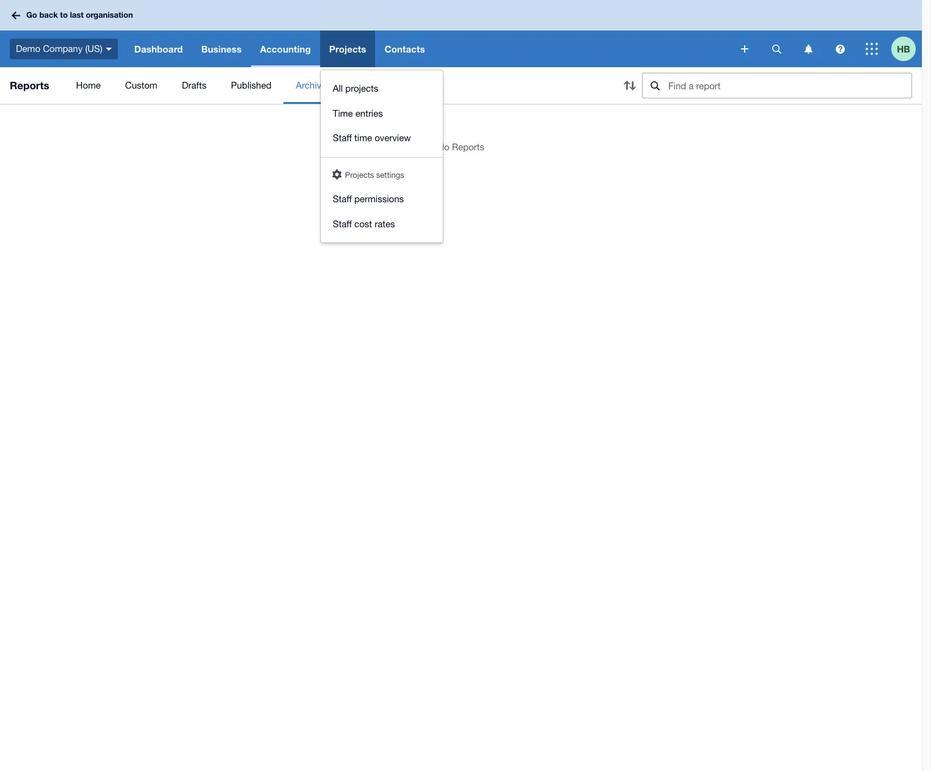 Task type: describe. For each thing, give the bounding box(es) containing it.
published link
[[219, 67, 284, 104]]

time
[[355, 133, 372, 143]]

all projects
[[333, 83, 379, 94]]

staff cost rates link
[[321, 212, 443, 237]]

custom
[[125, 80, 158, 90]]

go
[[26, 10, 37, 20]]

time
[[333, 108, 353, 118]]

entries
[[356, 108, 383, 118]]

published
[[231, 80, 272, 90]]

staff time overview link
[[321, 126, 443, 151]]

demo
[[16, 43, 40, 54]]

menu containing home
[[64, 67, 608, 104]]

staff for staff cost rates
[[333, 219, 352, 229]]

accounting
[[260, 43, 311, 54]]

staff for staff permissions
[[333, 194, 352, 204]]

to
[[60, 10, 68, 20]]

all
[[333, 83, 343, 94]]

Find a report text field
[[668, 73, 912, 98]]

sort reports image
[[618, 73, 643, 98]]

demo company (us) button
[[0, 31, 125, 67]]

header image
[[333, 169, 342, 179]]

time entries
[[333, 108, 383, 118]]

list box inside banner
[[321, 70, 443, 243]]

contacts button
[[376, 31, 435, 67]]

go back to last organisation
[[26, 10, 133, 20]]

cost
[[355, 219, 372, 229]]

dashboard link
[[125, 31, 192, 67]]

business button
[[192, 31, 251, 67]]

svg image inside go back to last organisation 'link'
[[12, 11, 20, 19]]

dashboard
[[134, 43, 183, 54]]

hb button
[[892, 31, 923, 67]]

drafts
[[182, 80, 207, 90]]

banner containing hb
[[0, 0, 923, 243]]

home
[[76, 80, 101, 90]]



Task type: locate. For each thing, give the bounding box(es) containing it.
0 vertical spatial staff
[[333, 133, 352, 143]]

drafts link
[[170, 67, 219, 104]]

1 horizontal spatial svg image
[[742, 45, 749, 53]]

permissions
[[355, 194, 404, 204]]

accounting button
[[251, 31, 320, 67]]

svg image up find a report text field at the right of the page
[[742, 45, 749, 53]]

organisation
[[86, 10, 133, 20]]

staff
[[333, 133, 352, 143], [333, 194, 352, 204], [333, 219, 352, 229]]

staff left cost
[[333, 219, 352, 229]]

projects button
[[320, 31, 376, 67]]

None field
[[643, 73, 913, 98]]

(us)
[[85, 43, 103, 54]]

1 vertical spatial staff
[[333, 194, 352, 204]]

all projects link
[[321, 76, 443, 101]]

projects
[[329, 43, 367, 54], [345, 170, 374, 179]]

archived
[[296, 80, 332, 90]]

reports right no
[[452, 142, 485, 152]]

menu
[[64, 67, 608, 104]]

group
[[321, 70, 443, 243]]

staff for staff time overview
[[333, 133, 352, 143]]

home link
[[64, 67, 113, 104]]

contacts
[[385, 43, 425, 54]]

staff left time
[[333, 133, 352, 143]]

projects for projects settings
[[345, 170, 374, 179]]

company
[[43, 43, 83, 54]]

list box containing all projects
[[321, 70, 443, 243]]

hb
[[898, 43, 911, 54]]

staff permissions
[[333, 194, 404, 204]]

1 vertical spatial reports
[[452, 142, 485, 152]]

staff time overview
[[333, 133, 411, 143]]

banner
[[0, 0, 923, 243]]

overview
[[375, 133, 411, 143]]

no reports
[[438, 142, 485, 152]]

reports down demo
[[10, 79, 49, 92]]

group inside navigation
[[321, 70, 443, 243]]

svg image
[[742, 45, 749, 53], [106, 48, 112, 51]]

back
[[39, 10, 58, 20]]

projects up the all projects
[[329, 43, 367, 54]]

rates
[[375, 219, 395, 229]]

staff permissions link
[[321, 187, 443, 212]]

1 staff from the top
[[333, 133, 352, 143]]

1 vertical spatial projects
[[345, 170, 374, 179]]

0 horizontal spatial reports
[[10, 79, 49, 92]]

no
[[438, 142, 450, 152]]

0 horizontal spatial svg image
[[106, 48, 112, 51]]

last
[[70, 10, 84, 20]]

projects inside popup button
[[329, 43, 367, 54]]

custom link
[[113, 67, 170, 104]]

svg image
[[12, 11, 20, 19], [866, 43, 879, 55], [773, 44, 782, 54], [805, 44, 813, 54], [836, 44, 845, 54]]

staff down 'header' icon
[[333, 194, 352, 204]]

1 horizontal spatial reports
[[452, 142, 485, 152]]

list box
[[321, 70, 443, 243]]

settings
[[377, 170, 405, 179]]

svg image right the (us)
[[106, 48, 112, 51]]

svg image inside demo company (us) popup button
[[106, 48, 112, 51]]

go back to last organisation link
[[7, 4, 140, 26]]

navigation
[[125, 31, 733, 243]]

navigation inside banner
[[125, 31, 733, 243]]

demo company (us)
[[16, 43, 103, 54]]

reports
[[10, 79, 49, 92], [452, 142, 485, 152]]

archived link
[[284, 67, 344, 104]]

staff cost rates
[[333, 219, 395, 229]]

projects right 'header' icon
[[345, 170, 374, 179]]

2 vertical spatial staff
[[333, 219, 352, 229]]

projects
[[346, 83, 379, 94]]

3 staff from the top
[[333, 219, 352, 229]]

projects settings
[[345, 170, 405, 179]]

navigation containing dashboard
[[125, 31, 733, 243]]

time entries link
[[321, 101, 443, 126]]

projects for projects
[[329, 43, 367, 54]]

group containing all projects
[[321, 70, 443, 243]]

0 vertical spatial reports
[[10, 79, 49, 92]]

business
[[201, 43, 242, 54]]

0 vertical spatial projects
[[329, 43, 367, 54]]

2 staff from the top
[[333, 194, 352, 204]]



Task type: vqa. For each thing, say whether or not it's contained in the screenshot.
Fixed Asset Reconciliation link
no



